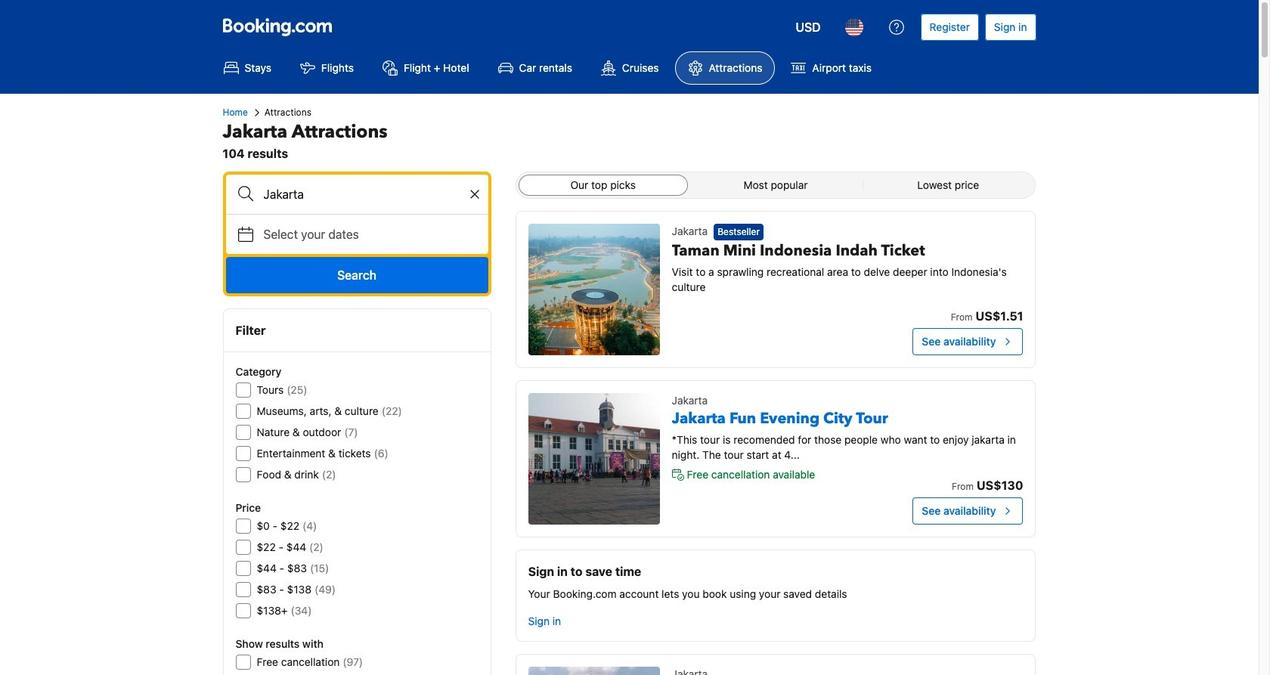 Task type: describe. For each thing, give the bounding box(es) containing it.
Where are you going? search field
[[226, 175, 488, 214]]

jakarta half-day highlights tour image
[[528, 667, 660, 675]]

jakarta fun evening city tour image
[[528, 393, 660, 525]]

taman mini indonesia indah ticket image
[[528, 224, 660, 356]]



Task type: vqa. For each thing, say whether or not it's contained in the screenshot.
This
no



Task type: locate. For each thing, give the bounding box(es) containing it.
booking.com image
[[223, 18, 332, 36]]



